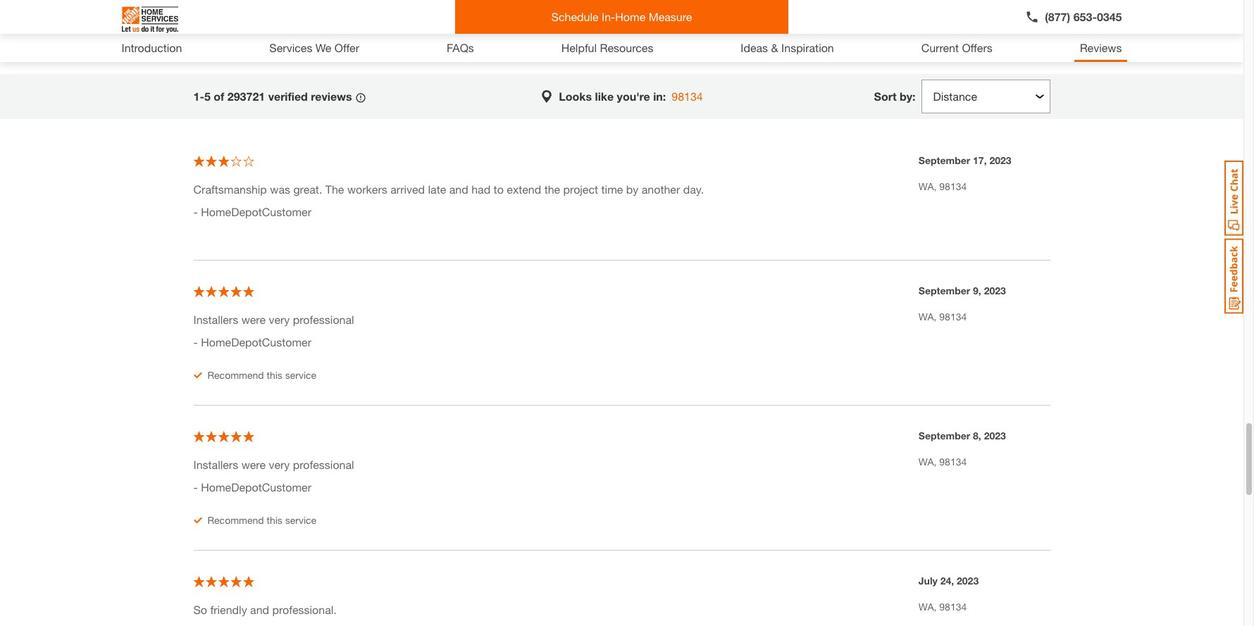 Task type: locate. For each thing, give the bounding box(es) containing it.
2
[[273, 21, 279, 34]]

star right 2 on the top of page
[[283, 21, 302, 34]]

4 ☆ ☆ ☆ ☆ ☆ from the top
[[193, 430, 254, 443]]

3 ☆ ☆ ☆ ☆ ☆ from the top
[[193, 285, 254, 298]]

-
[[193, 205, 198, 219], [193, 336, 198, 349], [193, 481, 198, 494]]

were
[[241, 313, 266, 326], [241, 458, 266, 472]]

measure
[[649, 10, 692, 23]]

very for september 9, 2023
[[269, 313, 290, 326]]

2 vertical spatial september
[[919, 430, 970, 442]]

by
[[626, 183, 639, 196]]

4 wa, 98134 from the top
[[919, 601, 967, 613]]

wa, down september 8, 2023
[[919, 456, 937, 468]]

1 homedepotcustomer from the top
[[201, 205, 311, 219]]

1 were from the top
[[241, 313, 266, 326]]

feedback link image
[[1225, 238, 1244, 314]]

0 vertical spatial service
[[285, 369, 316, 381]]

1 recommend this service from the top
[[207, 369, 316, 381]]

september 9, 2023
[[919, 285, 1006, 297]]

1 wa, 98134 from the top
[[919, 181, 967, 193]]

wa, down july
[[919, 601, 937, 613]]

1 installers were very professional from the top
[[193, 313, 354, 326]]

1
[[273, 40, 279, 54]]

star right 1
[[283, 40, 302, 54]]

reviews
[[1080, 41, 1122, 54]]

homedepotcustomer for september 8, 2023
[[201, 481, 311, 494]]

3 september from the top
[[919, 430, 970, 442]]

service
[[285, 369, 316, 381], [285, 515, 316, 527]]

2 star from the top
[[283, 40, 302, 54]]

september left the 8,
[[919, 430, 970, 442]]

1 vertical spatial recommend this service
[[207, 515, 316, 527]]

2 installers were very professional from the top
[[193, 458, 354, 472]]

2023 for september 8, 2023
[[984, 430, 1006, 442]]

july 24, 2023
[[919, 575, 979, 587]]

ideas & inspiration
[[741, 41, 834, 54]]

and
[[449, 183, 468, 196], [250, 603, 269, 617]]

98134 down the september 9, 2023
[[939, 311, 967, 323]]

98134 down july 24, 2023 at right bottom
[[939, 601, 967, 613]]

0 vertical spatial professional
[[293, 313, 354, 326]]

introduction
[[122, 41, 182, 54]]

- homedepotcustomer for september 8, 2023
[[193, 481, 311, 494]]

2023
[[990, 155, 1011, 167], [984, 285, 1006, 297], [984, 430, 1006, 442], [957, 575, 979, 587]]

3 - homedepotcustomer from the top
[[193, 481, 311, 494]]

2 service from the top
[[285, 515, 316, 527]]

0 vertical spatial were
[[241, 313, 266, 326]]

☆ ☆ ☆ ☆ ☆
[[193, 40, 262, 55], [193, 155, 254, 168], [193, 285, 254, 298], [193, 430, 254, 443], [193, 575, 254, 589]]

2 - homedepotcustomer from the top
[[193, 336, 311, 349]]

2023 right 9,
[[984, 285, 1006, 297]]

this
[[267, 369, 282, 381], [267, 515, 282, 527]]

wa, 98134 down the september 9, 2023
[[919, 311, 967, 323]]

wa, 98134 for september 8, 2023
[[919, 456, 967, 468]]

2023 right the 8,
[[984, 430, 1006, 442]]

2 ☆ ☆ ☆ ☆ ☆ from the top
[[193, 155, 254, 168]]

1 recommend from the top
[[207, 369, 264, 381]]

service for september 8, 2023
[[285, 515, 316, 527]]

homedepotcustomer for september 9, 2023
[[201, 336, 311, 349]]

2 - from the top
[[193, 336, 198, 349]]

to
[[494, 183, 504, 196]]

24,
[[940, 575, 954, 587]]

- for september 9, 2023
[[193, 336, 198, 349]]

1 vertical spatial star
[[283, 40, 302, 54]]

installers
[[193, 313, 238, 326], [193, 458, 238, 472]]

september left 9,
[[919, 285, 970, 297]]

craftsmanship was great. the workers arrived late and had to extend the project time by another day.
[[193, 183, 704, 196]]

0 vertical spatial -
[[193, 205, 198, 219]]

time
[[601, 183, 623, 196]]

1 horizontal spatial and
[[449, 183, 468, 196]]

1 vertical spatial this
[[267, 515, 282, 527]]

and right friendly
[[250, 603, 269, 617]]

8,
[[973, 430, 981, 442]]

2 star link
[[273, 19, 302, 36]]

1 vertical spatial installers were very professional
[[193, 458, 354, 472]]

2 wa, 98134 from the top
[[919, 311, 967, 323]]

(877)
[[1045, 10, 1070, 23]]

september for september 17, 2023
[[919, 155, 970, 167]]

20245
[[498, 40, 530, 54]]

1 star from the top
[[283, 21, 302, 34]]

1 star link
[[273, 39, 302, 56]]

late
[[428, 183, 446, 196]]

3 wa, from the top
[[919, 456, 937, 468]]

1 ☆ ☆ ☆ ☆ ☆ from the top
[[193, 40, 262, 55]]

2023 right "17,"
[[990, 155, 1011, 167]]

0 vertical spatial recommend this service
[[207, 369, 316, 381]]

0 vertical spatial star
[[283, 21, 302, 34]]

2 vertical spatial homedepotcustomer
[[201, 481, 311, 494]]

☆ ☆ ☆ ☆ ☆ for july 24, 2023
[[193, 575, 254, 589]]

1 very from the top
[[269, 313, 290, 326]]

day.
[[683, 183, 704, 196]]

do it for you logo image
[[122, 1, 178, 39]]

the
[[325, 183, 344, 196]]

1 september from the top
[[919, 155, 970, 167]]

0 vertical spatial recommend
[[207, 369, 264, 381]]

1 this from the top
[[267, 369, 282, 381]]

0 vertical spatial homedepotcustomer
[[201, 205, 311, 219]]

service for september 9, 2023
[[285, 369, 316, 381]]

wa, 98134 for july 24, 2023
[[919, 601, 967, 613]]

5 ☆ ☆ ☆ ☆ ☆ from the top
[[193, 575, 254, 589]]

installers were very professional for september 8, 2023
[[193, 458, 354, 472]]

★ ★ ★ ★ ★
[[193, 40, 262, 55], [193, 285, 254, 298], [193, 430, 254, 443], [193, 575, 254, 589]]

wa, 98134 down september 8, 2023
[[919, 456, 967, 468]]

wa, down september 17, 2023
[[919, 181, 937, 193]]

installers were very professional
[[193, 313, 354, 326], [193, 458, 354, 472]]

0 vertical spatial this
[[267, 369, 282, 381]]

homedepotcustomer
[[201, 205, 311, 219], [201, 336, 311, 349], [201, 481, 311, 494]]

3 homedepotcustomer from the top
[[201, 481, 311, 494]]

(877) 653-0345 link
[[1025, 8, 1122, 25]]

98134 down september 8, 2023
[[939, 456, 967, 468]]

2 installers from the top
[[193, 458, 238, 472]]

recommend for september 9, 2023
[[207, 369, 264, 381]]

0 vertical spatial installers
[[193, 313, 238, 326]]

1 professional from the top
[[293, 313, 354, 326]]

wa,
[[919, 181, 937, 193], [919, 311, 937, 323], [919, 456, 937, 468], [919, 601, 937, 613]]

wa, 98134
[[919, 181, 967, 193], [919, 311, 967, 323], [919, 456, 967, 468], [919, 601, 967, 613]]

this for september 8, 2023
[[267, 515, 282, 527]]

14152 1 star
[[273, 21, 530, 54]]

1 vertical spatial - homedepotcustomer
[[193, 336, 311, 349]]

wa, 98134 down september 17, 2023
[[919, 181, 967, 193]]

and right late
[[449, 183, 468, 196]]

of
[[214, 90, 224, 103]]

professional for september 8, 2023
[[293, 458, 354, 472]]

1 vertical spatial and
[[250, 603, 269, 617]]

installers for september 9, 2023
[[193, 313, 238, 326]]

653-
[[1074, 10, 1097, 23]]

0 vertical spatial - homedepotcustomer
[[193, 205, 311, 219]]

schedule in-home measure button
[[455, 0, 789, 34]]

2 ★ ★ ★ ★ ★ from the top
[[193, 285, 254, 298]]

wa, for september 17, 2023
[[919, 181, 937, 193]]

2 september from the top
[[919, 285, 970, 297]]

1 vertical spatial very
[[269, 458, 290, 472]]

98134
[[672, 90, 703, 103], [939, 181, 967, 193], [939, 311, 967, 323], [939, 456, 967, 468], [939, 601, 967, 613]]

5
[[204, 90, 211, 103]]

september for september 9, 2023
[[919, 285, 970, 297]]

were for september 8, 2023
[[241, 458, 266, 472]]

recommend this service for september 8, 2023
[[207, 515, 316, 527]]

recommend
[[207, 369, 264, 381], [207, 515, 264, 527]]

2 wa, from the top
[[919, 311, 937, 323]]

- homedepotcustomer
[[193, 205, 311, 219], [193, 336, 311, 349], [193, 481, 311, 494]]

2 vertical spatial -
[[193, 481, 198, 494]]

1 - homedepotcustomer from the top
[[193, 205, 311, 219]]

reviews
[[311, 90, 352, 103]]

professional for september 9, 2023
[[293, 313, 354, 326]]

1 wa, from the top
[[919, 181, 937, 193]]

star inside 14152 1 star
[[283, 40, 302, 54]]

- homedepotcustomer for september 9, 2023
[[193, 336, 311, 349]]

2 vertical spatial - homedepotcustomer
[[193, 481, 311, 494]]

sort by:
[[874, 90, 916, 103]]

1 vertical spatial installers
[[193, 458, 238, 472]]

september left "17,"
[[919, 155, 970, 167]]

1 vertical spatial service
[[285, 515, 316, 527]]

1 vertical spatial homedepotcustomer
[[201, 336, 311, 349]]

3 ★ ★ ★ ★ ★ from the top
[[193, 430, 254, 443]]

0 vertical spatial september
[[919, 155, 970, 167]]

schedule in-home measure
[[551, 10, 692, 23]]

recommend this service
[[207, 369, 316, 381], [207, 515, 316, 527]]

september 17, 2023
[[919, 155, 1011, 167]]

wa, for september 9, 2023
[[919, 311, 937, 323]]

professional
[[293, 313, 354, 326], [293, 458, 354, 472]]

wa, 98134 for september 9, 2023
[[919, 311, 967, 323]]

very for september 8, 2023
[[269, 458, 290, 472]]

home
[[615, 10, 646, 23]]

0 vertical spatial very
[[269, 313, 290, 326]]

★ ★ ★
[[193, 155, 229, 168]]

2 professional from the top
[[293, 458, 354, 472]]

0 vertical spatial installers were very professional
[[193, 313, 354, 326]]

293721
[[227, 90, 265, 103]]

1 vertical spatial -
[[193, 336, 198, 349]]

1 vertical spatial recommend
[[207, 515, 264, 527]]

offers
[[962, 41, 993, 54]]

1 vertical spatial september
[[919, 285, 970, 297]]

1 vertical spatial professional
[[293, 458, 354, 472]]

☆
[[193, 40, 206, 55], [207, 40, 220, 55], [221, 40, 234, 55], [235, 40, 248, 55], [249, 40, 262, 55], [193, 155, 205, 168], [206, 155, 217, 168], [218, 155, 229, 168], [231, 155, 242, 168], [243, 155, 254, 168], [193, 285, 205, 298], [206, 285, 217, 298], [218, 285, 229, 298], [231, 285, 242, 298], [243, 285, 254, 298], [193, 430, 205, 443], [206, 430, 217, 443], [218, 430, 229, 443], [231, 430, 242, 443], [243, 430, 254, 443], [193, 575, 205, 589], [206, 575, 217, 589], [218, 575, 229, 589], [231, 575, 242, 589], [243, 575, 254, 589]]

3 wa, 98134 from the top
[[919, 456, 967, 468]]

we
[[316, 41, 331, 54]]

3 - from the top
[[193, 481, 198, 494]]

4 ★ ★ ★ ★ ★ from the top
[[193, 575, 254, 589]]

4 wa, from the top
[[919, 601, 937, 613]]

wa, down the september 9, 2023
[[919, 311, 937, 323]]

2 were from the top
[[241, 458, 266, 472]]

1 - from the top
[[193, 205, 198, 219]]

2 very from the top
[[269, 458, 290, 472]]

extend
[[507, 183, 541, 196]]

98134 down september 17, 2023
[[939, 181, 967, 193]]

2 recommend from the top
[[207, 515, 264, 527]]

sort
[[874, 90, 897, 103]]

another
[[642, 183, 680, 196]]

2 recommend this service from the top
[[207, 515, 316, 527]]

wa, 98134 down the 24, at the bottom of page
[[919, 601, 967, 613]]

1 installers from the top
[[193, 313, 238, 326]]

september
[[919, 155, 970, 167], [919, 285, 970, 297], [919, 430, 970, 442]]

1 service from the top
[[285, 369, 316, 381]]

like
[[595, 90, 614, 103]]

★
[[193, 40, 206, 55], [207, 40, 220, 55], [221, 40, 234, 55], [235, 40, 248, 55], [249, 40, 262, 55], [193, 155, 205, 168], [206, 155, 217, 168], [218, 155, 229, 168], [193, 285, 205, 298], [206, 285, 217, 298], [218, 285, 229, 298], [231, 285, 242, 298], [243, 285, 254, 298], [193, 430, 205, 443], [206, 430, 217, 443], [218, 430, 229, 443], [231, 430, 242, 443], [243, 430, 254, 443], [193, 575, 205, 589], [206, 575, 217, 589], [218, 575, 229, 589], [231, 575, 242, 589], [243, 575, 254, 589]]

2 this from the top
[[267, 515, 282, 527]]

star
[[283, 21, 302, 34], [283, 40, 302, 54]]

1 vertical spatial were
[[241, 458, 266, 472]]

2 homedepotcustomer from the top
[[201, 336, 311, 349]]

2023 right the 24, at the bottom of page
[[957, 575, 979, 587]]

in-
[[602, 10, 615, 23]]



Task type: describe. For each thing, give the bounding box(es) containing it.
july
[[919, 575, 938, 587]]

in:
[[653, 90, 666, 103]]

1 ★ ★ ★ ★ ★ from the top
[[193, 40, 262, 55]]

★ ★ ★ ★ ★ for september 8, 2023
[[193, 430, 254, 443]]

looks
[[559, 90, 592, 103]]

great.
[[293, 183, 322, 196]]

★ ★ ★ ★ ★ for september 9, 2023
[[193, 285, 254, 298]]

you're
[[617, 90, 650, 103]]

were for september 9, 2023
[[241, 313, 266, 326]]

- for september 17, 2023
[[193, 205, 198, 219]]

ideas
[[741, 41, 768, 54]]

2 star
[[273, 21, 302, 34]]

verified
[[268, 90, 308, 103]]

98134 right in:
[[672, 90, 703, 103]]

- homedepotcustomer for september 17, 2023
[[193, 205, 311, 219]]

was
[[270, 183, 290, 196]]

resources
[[600, 41, 653, 54]]

2023 for september 9, 2023
[[984, 285, 1006, 297]]

current offers
[[921, 41, 993, 54]]

☆ ☆ ☆ ☆ ☆ for september 9, 2023
[[193, 285, 254, 298]]

homedepotcustomer for september 17, 2023
[[201, 205, 311, 219]]

services we offer
[[269, 41, 359, 54]]

17,
[[973, 155, 987, 167]]

looks like you're in: 98134
[[559, 90, 703, 103]]

98134 link
[[672, 90, 703, 103]]

faqs
[[447, 41, 474, 54]]

☆ ☆ ☆ ☆ ☆ for september 17, 2023
[[193, 155, 254, 168]]

2023 for september 17, 2023
[[990, 155, 1011, 167]]

september 8, 2023
[[919, 430, 1006, 442]]

inspiration
[[781, 41, 834, 54]]

9,
[[973, 285, 981, 297]]

☆ ☆ ☆ ☆ ☆ for september 8, 2023
[[193, 430, 254, 443]]

recommend this service for september 9, 2023
[[207, 369, 316, 381]]

wa, 98134 for september 17, 2023
[[919, 181, 967, 193]]

craftsmanship
[[193, 183, 267, 196]]

14152
[[498, 21, 530, 34]]

professional.
[[272, 603, 337, 617]]

wa, for july 24, 2023
[[919, 601, 937, 613]]

september for september 8, 2023
[[919, 430, 970, 442]]

project
[[563, 183, 598, 196]]

helpful
[[561, 41, 597, 54]]

had
[[471, 183, 491, 196]]

arrived
[[390, 183, 425, 196]]

so friendly and professional.
[[193, 603, 337, 617]]

live chat image
[[1225, 161, 1244, 236]]

installers for september 8, 2023
[[193, 458, 238, 472]]

&
[[771, 41, 778, 54]]

current
[[921, 41, 959, 54]]

0 vertical spatial and
[[449, 183, 468, 196]]

2023 for july 24, 2023
[[957, 575, 979, 587]]

services
[[269, 41, 312, 54]]

0 horizontal spatial and
[[250, 603, 269, 617]]

98134 for september 8, 2023
[[939, 456, 967, 468]]

(877) 653-0345
[[1045, 10, 1122, 23]]

so
[[193, 603, 207, 617]]

98134 for september 9, 2023
[[939, 311, 967, 323]]

- for september 8, 2023
[[193, 481, 198, 494]]

★ ★ ★ ★ ★ for july 24, 2023
[[193, 575, 254, 589]]

by:
[[900, 90, 916, 103]]

1-
[[193, 90, 204, 103]]

offer
[[335, 41, 359, 54]]

schedule
[[551, 10, 599, 23]]

this for september 9, 2023
[[267, 369, 282, 381]]

0345
[[1097, 10, 1122, 23]]

the
[[544, 183, 560, 196]]

recommend for september 8, 2023
[[207, 515, 264, 527]]

workers
[[347, 183, 387, 196]]

installers were very professional for september 9, 2023
[[193, 313, 354, 326]]

98134 for july 24, 2023
[[939, 601, 967, 613]]

98134 for september 17, 2023
[[939, 181, 967, 193]]

friendly
[[210, 603, 247, 617]]

wa, for september 8, 2023
[[919, 456, 937, 468]]

1-5 of 293721 verified reviews
[[193, 90, 355, 103]]

helpful resources
[[561, 41, 653, 54]]



Task type: vqa. For each thing, say whether or not it's contained in the screenshot.
the bottommost 20147
no



